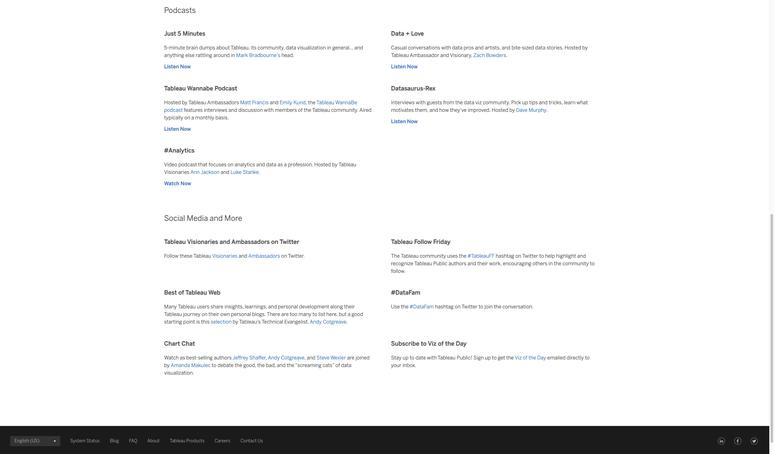 Task type: vqa. For each thing, say whether or not it's contained in the screenshot.


Task type: describe. For each thing, give the bounding box(es) containing it.
luke stanke link
[[231, 169, 259, 175]]

bite-
[[512, 45, 522, 51]]

sized
[[522, 45, 534, 51]]

them,
[[415, 107, 428, 113]]

minutes
[[183, 30, 205, 37]]

visionary,
[[450, 52, 473, 58]]

hosted inside the interviews with guests from the data viz community. pick up tips and tricks, learn what motivates them, and how they've improved. hosted by
[[492, 107, 509, 113]]

on inside the video podcast that focuses on analytics and data as a profession. hosted by tableau visionaries
[[228, 162, 234, 168]]

selection
[[211, 319, 232, 325]]

0 horizontal spatial hashtag
[[435, 304, 454, 310]]

0 horizontal spatial cotgreave
[[281, 355, 305, 361]]

1 horizontal spatial follow
[[414, 238, 432, 245]]

by inside the "are joined by"
[[164, 362, 170, 368]]

the right the uses
[[459, 253, 467, 259]]

jackson
[[201, 169, 220, 175]]

viz of the day link
[[515, 355, 546, 361]]

twitter inside hashtag on twitter to help highlight and recognize tableau public authors and their work, encouraging others in the community to follow.
[[522, 253, 538, 259]]

data right sized
[[535, 45, 546, 51]]

up inside the interviews with guests from the data viz community. pick up tips and tricks, learn what motivates them, and how they've improved. hosted by
[[522, 100, 528, 105]]

by inside the interviews with guests from the data viz community. pick up tips and tricks, learn what motivates them, and how they've improved. hosted by
[[510, 107, 515, 113]]

the right kund
[[308, 100, 316, 105]]

to inside many tableau users share insights, learnings, and personal development along their tableau journey on their own personal blogs. there are too many to list here, but a good starting point is this
[[313, 311, 317, 317]]

evangelist,
[[284, 319, 309, 325]]

hosted up typically
[[164, 100, 181, 105]]

community. inside the interviews with guests from the data viz community. pick up tips and tricks, learn what motivates them, and how they've improved. hosted by
[[483, 100, 510, 105]]

listen now link for tableau
[[164, 125, 191, 133]]

list
[[319, 311, 325, 317]]

bowders
[[486, 52, 506, 58]]

listen for data
[[391, 64, 406, 70]]

with inside features interviews and discussion with members of the tableau community. aired typically on a monthly basis.
[[264, 107, 274, 113]]

rattling
[[196, 52, 212, 58]]

(us)
[[30, 438, 40, 444]]

authors inside hashtag on twitter to help highlight and recognize tableau public authors and their work, encouraging others in the community to follow.
[[449, 261, 467, 267]]

use the #datafam hashtag on twitter to join the conversation.
[[391, 304, 534, 310]]

5-minute brain dumps about tableau, its community, data visualization in general… and anything else rattling around in
[[164, 45, 363, 58]]

listen for datasaurus-
[[391, 118, 406, 124]]

joined
[[356, 355, 370, 361]]

the down shaffer
[[257, 362, 265, 368]]

stanke
[[243, 169, 259, 175]]

matt
[[240, 100, 251, 105]]

their inside hashtag on twitter to help highlight and recognize tableau public authors and their work, encouraging others in the community to follow.
[[477, 261, 488, 267]]

listen for tableau
[[164, 126, 179, 132]]

ambassador
[[410, 52, 439, 58]]

listen now for data
[[391, 64, 418, 70]]

the tableau community uses the #tableauff
[[391, 253, 495, 259]]

tableau inside casual conversations with data pros and artists, and bite-sized data stories. hosted by tableau ambassador and visionary,
[[391, 52, 409, 58]]

visionaries link
[[212, 253, 238, 259]]

and up visionaries link
[[220, 238, 230, 245]]

artists,
[[485, 45, 501, 51]]

and down focuses
[[221, 169, 229, 175]]

1 vertical spatial andy
[[268, 355, 280, 361]]

viz
[[476, 100, 482, 105]]

the right join
[[494, 304, 502, 310]]

mark bradbourne's head.
[[236, 52, 294, 58]]

selection by tableau's technical evangelist, andy cotgreave .
[[211, 319, 348, 325]]

visionaries inside the video podcast that focuses on analytics and data as a profession. hosted by tableau visionaries
[[164, 169, 189, 175]]

love
[[411, 30, 424, 37]]

and inside to debate the good, the bad, and the "screaming cats" of data visualization.
[[277, 362, 286, 368]]

selected language element
[[14, 436, 56, 446]]

head.
[[282, 52, 294, 58]]

community inside hashtag on twitter to help highlight and recognize tableau public authors and their work, encouraging others in the community to follow.
[[563, 261, 589, 267]]

#tableauff link
[[468, 253, 495, 259]]

now for rex
[[407, 118, 418, 124]]

1 horizontal spatial up
[[485, 355, 491, 361]]

as inside the video podcast that focuses on analytics and data as a profession. hosted by tableau visionaries
[[278, 162, 283, 168]]

0 vertical spatial #datafam
[[391, 289, 421, 296]]

pros
[[464, 45, 474, 51]]

and left emily
[[270, 100, 279, 105]]

hashtag on twitter to help highlight and recognize tableau public authors and their work, encouraging others in the community to follow.
[[391, 253, 595, 274]]

and left 'more'
[[210, 214, 223, 223]]

on inside features interviews and discussion with members of the tableau community. aired typically on a monthly basis.
[[184, 115, 190, 121]]

this
[[201, 319, 210, 325]]

careers
[[215, 438, 231, 444]]

visualization
[[297, 45, 326, 51]]

casual
[[391, 45, 407, 51]]

hosted inside casual conversations with data pros and artists, and bite-sized data stories. hosted by tableau ambassador and visionary,
[[565, 45, 581, 51]]

casual conversations with data pros and artists, and bite-sized data stories. hosted by tableau ambassador and visionary,
[[391, 45, 588, 58]]

5
[[178, 30, 181, 37]]

podcast inside "tableau wannabe podcast"
[[164, 107, 183, 113]]

tableau inside hashtag on twitter to help highlight and recognize tableau public authors and their work, encouraging others in the community to follow.
[[414, 261, 432, 267]]

0 horizontal spatial up
[[403, 355, 409, 361]]

many tableau users share insights, learnings, and personal development along their tableau journey on their own personal blogs. there are too many to list here, but a good starting point is this
[[164, 304, 363, 325]]

steve
[[317, 355, 330, 361]]

point
[[183, 319, 195, 325]]

general…
[[332, 45, 353, 51]]

get
[[498, 355, 505, 361]]

podcast inside the video podcast that focuses on analytics and data as a profession. hosted by tableau visionaries
[[178, 162, 197, 168]]

contact us
[[241, 438, 263, 444]]

on left twitter.
[[281, 253, 287, 259]]

tableau,
[[231, 45, 250, 51]]

tableau follow friday
[[391, 238, 451, 245]]

features
[[184, 107, 203, 113]]

pick
[[511, 100, 521, 105]]

ann
[[190, 169, 200, 175]]

system status
[[70, 438, 100, 444]]

and inside many tableau users share insights, learnings, and personal development along their tableau journey on their own personal blogs. there are too many to list here, but a good starting point is this
[[268, 304, 277, 310]]

of inside to debate the good, the bad, and the "screaming cats" of data visualization.
[[336, 362, 340, 368]]

twitter for tableau visionaries and ambassadors on twitter
[[280, 238, 299, 245]]

ambassadors for and
[[231, 238, 270, 245]]

members
[[275, 107, 297, 113]]

to inside emailed directly to your inbox.
[[585, 355, 590, 361]]

1 vertical spatial day
[[537, 355, 546, 361]]

now for wannabe
[[180, 126, 191, 132]]

a inside many tableau users share insights, learnings, and personal development along their tableau journey on their own personal blogs. there are too many to list here, but a good starting point is this
[[348, 311, 351, 317]]

bad,
[[266, 362, 276, 368]]

#tableauff
[[468, 253, 495, 259]]

andy cotgreave link for chart chat
[[268, 355, 305, 361]]

data inside 5-minute brain dumps about tableau, its community, data visualization in general… and anything else rattling around in
[[286, 45, 296, 51]]

and right the highlight
[[577, 253, 586, 259]]

and down tableau visionaries and ambassadors on twitter
[[239, 253, 247, 259]]

0 horizontal spatial day
[[456, 340, 467, 347]]

listen now link for data
[[391, 63, 418, 71]]

users
[[197, 304, 209, 310]]

by inside casual conversations with data pros and artists, and bite-sized data stories. hosted by tableau ambassador and visionary,
[[583, 45, 588, 51]]

too
[[290, 311, 297, 317]]

the up stay up to date with tableau public! sign up to get the viz of the day
[[445, 340, 455, 347]]

kund
[[294, 100, 306, 105]]

dave murphy link
[[516, 107, 546, 113]]

are joined by
[[164, 355, 370, 368]]

+
[[406, 30, 410, 37]]

listen now for datasaurus-
[[391, 118, 418, 124]]

andy cotgreave link for best of tableau web
[[310, 319, 346, 325]]

wannabe
[[187, 85, 213, 92]]

subscribe to viz of the day
[[391, 340, 467, 347]]

watch now
[[164, 181, 191, 187]]

just
[[164, 30, 176, 37]]

, up bad,
[[266, 355, 267, 361]]

selection link
[[211, 319, 232, 325]]

directly
[[567, 355, 584, 361]]

1 vertical spatial visionaries
[[187, 238, 218, 245]]

the left "screaming
[[287, 362, 294, 368]]

ambassadors link
[[248, 253, 280, 259]]

, up "screaming
[[305, 355, 306, 361]]

#analytics
[[164, 147, 195, 154]]

1 vertical spatial as
[[180, 355, 185, 361]]

others
[[533, 261, 548, 267]]

datasaurus-
[[391, 85, 426, 92]]

web
[[208, 289, 221, 296]]

english
[[14, 438, 29, 444]]

community,
[[258, 45, 285, 51]]

media
[[187, 214, 208, 223]]

tableau visionaries and ambassadors on twitter
[[164, 238, 299, 245]]

zach bowders .
[[474, 52, 508, 58]]

now inside watch now link
[[181, 181, 191, 187]]

along
[[330, 304, 343, 310]]

the down jeffrey
[[235, 362, 242, 368]]

steve wexler link
[[317, 355, 346, 361]]

zach
[[474, 52, 485, 58]]

the right use
[[401, 304, 409, 310]]

status
[[87, 438, 100, 444]]

tableau's
[[239, 319, 261, 325]]

data + love
[[391, 30, 424, 37]]

highlight
[[556, 253, 576, 259]]

1 horizontal spatial andy
[[310, 319, 322, 325]]

data inside the interviews with guests from the data viz community. pick up tips and tricks, learn what motivates them, and how they've improved. hosted by
[[464, 100, 474, 105]]

but
[[339, 311, 347, 317]]

the inside features interviews and discussion with members of the tableau community. aired typically on a monthly basis.
[[304, 107, 311, 113]]

mark bradbourne's link
[[236, 52, 280, 58]]

typically
[[164, 115, 183, 121]]

podcasts
[[164, 6, 196, 15]]

1 vertical spatial their
[[344, 304, 355, 310]]



Task type: locate. For each thing, give the bounding box(es) containing it.
the inside hashtag on twitter to help highlight and recognize tableau public authors and their work, encouraging others in the community to follow.
[[554, 261, 562, 267]]

ann jackson link
[[190, 169, 220, 175]]

0 vertical spatial their
[[477, 261, 488, 267]]

#datafam up use
[[391, 289, 421, 296]]

0 vertical spatial follow
[[414, 238, 432, 245]]

data inside the video podcast that focuses on analytics and data as a profession. hosted by tableau visionaries
[[266, 162, 276, 168]]

hosted
[[565, 45, 581, 51], [164, 100, 181, 105], [492, 107, 509, 113], [314, 162, 331, 168]]

tableau inside features interviews and discussion with members of the tableau community. aired typically on a monthly basis.
[[312, 107, 330, 113]]

2 horizontal spatial their
[[477, 261, 488, 267]]

2 vertical spatial ambassadors
[[248, 253, 280, 259]]

their down #tableauff link
[[477, 261, 488, 267]]

with right the date
[[427, 355, 437, 361]]

of up stay up to date with tableau public! sign up to get the viz of the day
[[438, 340, 444, 347]]

blogs.
[[252, 311, 266, 317]]

0 horizontal spatial community.
[[331, 107, 358, 113]]

date
[[416, 355, 426, 361]]

1 watch from the top
[[164, 181, 179, 187]]

0 vertical spatial visionaries
[[164, 169, 189, 175]]

day left emailed
[[537, 355, 546, 361]]

1 vertical spatial #datafam
[[410, 304, 434, 310]]

and inside the video podcast that focuses on analytics and data as a profession. hosted by tableau visionaries
[[256, 162, 265, 168]]

in left mark
[[231, 52, 235, 58]]

andy cotgreave link up bad,
[[268, 355, 305, 361]]

and up zach
[[475, 45, 484, 51]]

watch for watch as best-selling authors jeffrey shaffer , andy cotgreave , and steve wexler
[[164, 355, 179, 361]]

of inside features interviews and discussion with members of the tableau community. aired typically on a monthly basis.
[[298, 107, 303, 113]]

data up head.
[[286, 45, 296, 51]]

amanda
[[171, 362, 190, 368]]

listen now down anything
[[164, 64, 191, 70]]

1 horizontal spatial are
[[347, 355, 355, 361]]

0 vertical spatial in
[[327, 45, 331, 51]]

1 horizontal spatial authors
[[449, 261, 467, 267]]

tableau products link
[[170, 437, 205, 445]]

what
[[577, 100, 588, 105]]

the
[[391, 253, 400, 259]]

in down help at bottom right
[[549, 261, 553, 267]]

follow.
[[391, 268, 406, 274]]

0 horizontal spatial twitter
[[280, 238, 299, 245]]

contact us link
[[241, 437, 263, 445]]

hashtag right #datafam link
[[435, 304, 454, 310]]

with inside casual conversations with data pros and artists, and bite-sized data stories. hosted by tableau ambassador and visionary,
[[441, 45, 451, 51]]

community. inside features interviews and discussion with members of the tableau community. aired typically on a monthly basis.
[[331, 107, 358, 113]]

are inside many tableau users share insights, learnings, and personal development along their tableau journey on their own personal blogs. there are too many to list here, but a good starting point is this
[[281, 311, 289, 317]]

visionaries down tableau visionaries and ambassadors on twitter
[[212, 253, 238, 259]]

around
[[213, 52, 230, 58]]

data
[[286, 45, 296, 51], [452, 45, 463, 51], [535, 45, 546, 51], [464, 100, 474, 105], [266, 162, 276, 168], [341, 362, 352, 368]]

viz right get
[[515, 355, 522, 361]]

interviews with guests from the data viz community. pick up tips and tricks, learn what motivates them, and how they've improved. hosted by
[[391, 100, 588, 113]]

conversations
[[408, 45, 440, 51]]

their down share
[[209, 311, 219, 317]]

0 vertical spatial twitter
[[280, 238, 299, 245]]

0 vertical spatial authors
[[449, 261, 467, 267]]

personal up too
[[278, 304, 298, 310]]

hosted inside the video podcast that focuses on analytics and data as a profession. hosted by tableau visionaries
[[314, 162, 331, 168]]

the
[[308, 100, 316, 105], [455, 100, 463, 105], [304, 107, 311, 113], [459, 253, 467, 259], [554, 261, 562, 267], [401, 304, 409, 310], [494, 304, 502, 310], [445, 340, 455, 347], [506, 355, 514, 361], [529, 355, 536, 361], [235, 362, 242, 368], [257, 362, 265, 368], [287, 362, 294, 368]]

aired
[[359, 107, 372, 113]]

focuses
[[209, 162, 227, 168]]

are left too
[[281, 311, 289, 317]]

on up ambassadors link
[[271, 238, 278, 245]]

andy down list
[[310, 319, 322, 325]]

1 horizontal spatial hashtag
[[496, 253, 514, 259]]

listen now for tableau
[[164, 126, 191, 132]]

products
[[186, 438, 205, 444]]

community
[[420, 253, 446, 259], [563, 261, 589, 267]]

1 vertical spatial cotgreave
[[281, 355, 305, 361]]

on
[[184, 115, 190, 121], [228, 162, 234, 168], [271, 238, 278, 245], [281, 253, 287, 259], [516, 253, 521, 259], [455, 304, 461, 310], [202, 311, 207, 317]]

2 vertical spatial a
[[348, 311, 351, 317]]

features interviews and discussion with members of the tableau community. aired typically on a monthly basis.
[[164, 107, 372, 121]]

twitter up others
[[522, 253, 538, 259]]

listen now link down anything
[[164, 63, 191, 71]]

visionaries up these
[[187, 238, 218, 245]]

and left bite-
[[502, 45, 511, 51]]

1 horizontal spatial cotgreave
[[323, 319, 346, 325]]

now down typically
[[180, 126, 191, 132]]

public!
[[457, 355, 473, 361]]

listen now link down casual
[[391, 63, 418, 71]]

now for +
[[407, 64, 418, 70]]

a left profession.
[[284, 162, 287, 168]]

0 vertical spatial hashtag
[[496, 253, 514, 259]]

and down guests
[[430, 107, 438, 113]]

1 vertical spatial a
[[284, 162, 287, 168]]

2 horizontal spatial up
[[522, 100, 528, 105]]

twitter left join
[[462, 304, 478, 310]]

hosted right profession.
[[314, 162, 331, 168]]

twitter up twitter.
[[280, 238, 299, 245]]

to
[[539, 253, 544, 259], [590, 261, 595, 267], [479, 304, 483, 310], [313, 311, 317, 317], [421, 340, 427, 347], [410, 355, 415, 361], [492, 355, 497, 361], [585, 355, 590, 361], [212, 362, 217, 368]]

a inside features interviews and discussion with members of the tableau community. aired typically on a monthly basis.
[[191, 115, 194, 121]]

help
[[545, 253, 555, 259]]

and up murphy
[[539, 100, 548, 105]]

cotgreave up "screaming
[[281, 355, 305, 361]]

watch as best-selling authors jeffrey shaffer , andy cotgreave , and steve wexler
[[164, 355, 346, 361]]

community down the highlight
[[563, 261, 589, 267]]

1 vertical spatial community.
[[331, 107, 358, 113]]

1 vertical spatial in
[[231, 52, 235, 58]]

listen now link down typically
[[164, 125, 191, 133]]

with inside the interviews with guests from the data viz community. pick up tips and tricks, learn what motivates them, and how they've improved. hosted by
[[416, 100, 426, 105]]

a down features
[[191, 115, 194, 121]]

on down features
[[184, 115, 190, 121]]

, right emily
[[306, 100, 307, 105]]

tableau wannabe podcast link
[[164, 100, 357, 113]]

dumps
[[199, 45, 215, 51]]

follow left friday
[[414, 238, 432, 245]]

0 horizontal spatial in
[[231, 52, 235, 58]]

anything
[[164, 52, 184, 58]]

listen for just
[[164, 64, 179, 70]]

0 horizontal spatial their
[[209, 311, 219, 317]]

data inside to debate the good, the bad, and the "screaming cats" of data visualization.
[[341, 362, 352, 368]]

of down kund
[[298, 107, 303, 113]]

listen now link for just
[[164, 63, 191, 71]]

community. right viz
[[483, 100, 510, 105]]

0 horizontal spatial community
[[420, 253, 446, 259]]

good
[[352, 311, 363, 317]]

hosted right improved.
[[492, 107, 509, 113]]

and right bad,
[[277, 362, 286, 368]]

learn
[[564, 100, 576, 105]]

emily
[[280, 100, 292, 105]]

us
[[258, 438, 263, 444]]

to debate the good, the bad, and the "screaming cats" of data visualization.
[[164, 362, 352, 376]]

and left visionary,
[[440, 52, 449, 58]]

1 horizontal spatial in
[[327, 45, 331, 51]]

1 horizontal spatial andy cotgreave link
[[310, 319, 346, 325]]

2 vertical spatial twitter
[[462, 304, 478, 310]]

1 vertical spatial viz
[[515, 355, 522, 361]]

here,
[[326, 311, 338, 317]]

"screaming
[[295, 362, 322, 368]]

cats"
[[323, 362, 334, 368]]

andy up bad,
[[268, 355, 280, 361]]

watch down video
[[164, 181, 179, 187]]

now down ann
[[181, 181, 191, 187]]

the inside the interviews with guests from the data viz community. pick up tips and tricks, learn what motivates them, and how they've improved. hosted by
[[455, 100, 463, 105]]

data right analytics
[[266, 162, 276, 168]]

twitter for use the #datafam hashtag on twitter to join the conversation.
[[462, 304, 478, 310]]

with
[[441, 45, 451, 51], [416, 100, 426, 105], [264, 107, 274, 113], [427, 355, 437, 361]]

join
[[485, 304, 493, 310]]

0 vertical spatial andy cotgreave link
[[310, 319, 346, 325]]

listen down typically
[[164, 126, 179, 132]]

data up visionary,
[[452, 45, 463, 51]]

2 horizontal spatial in
[[549, 261, 553, 267]]

on up this
[[202, 311, 207, 317]]

1 vertical spatial andy cotgreave link
[[268, 355, 305, 361]]

tableau
[[391, 52, 409, 58], [164, 85, 186, 92], [188, 100, 206, 105], [317, 100, 334, 105], [312, 107, 330, 113], [339, 162, 356, 168], [164, 238, 186, 245], [391, 238, 413, 245], [193, 253, 211, 259], [401, 253, 419, 259], [414, 261, 432, 267], [185, 289, 207, 296], [178, 304, 196, 310], [164, 311, 182, 317], [438, 355, 456, 361], [170, 438, 185, 444]]

1 horizontal spatial a
[[284, 162, 287, 168]]

0 vertical spatial community
[[420, 253, 446, 259]]

watch for watch now
[[164, 181, 179, 187]]

0 vertical spatial personal
[[278, 304, 298, 310]]

listen now link down the "motivates"
[[391, 118, 418, 125]]

1 vertical spatial hashtag
[[435, 304, 454, 310]]

share
[[211, 304, 223, 310]]

0 horizontal spatial follow
[[164, 253, 179, 259]]

listen now
[[164, 64, 191, 70], [391, 64, 418, 70], [391, 118, 418, 124], [164, 126, 191, 132]]

2 horizontal spatial twitter
[[522, 253, 538, 259]]

listen now down typically
[[164, 126, 191, 132]]

1 horizontal spatial twitter
[[462, 304, 478, 310]]

1 vertical spatial watch
[[164, 355, 179, 361]]

personal down insights, on the bottom of page
[[231, 311, 251, 317]]

#datafam right use
[[410, 304, 434, 310]]

good,
[[243, 362, 256, 368]]

and up there
[[268, 304, 277, 310]]

1 vertical spatial ambassadors
[[231, 238, 270, 245]]

tableau inside the video podcast that focuses on analytics and data as a profession. hosted by tableau visionaries
[[339, 162, 356, 168]]

2 vertical spatial their
[[209, 311, 219, 317]]

on up encouraging
[[516, 253, 521, 259]]

mark
[[236, 52, 248, 58]]

2 vertical spatial visionaries
[[212, 253, 238, 259]]

faq
[[129, 438, 137, 444]]

now down else
[[180, 64, 191, 70]]

#datafam link
[[410, 304, 434, 310]]

0 vertical spatial are
[[281, 311, 289, 317]]

and down #tableauff link
[[468, 261, 476, 267]]

1 vertical spatial are
[[347, 355, 355, 361]]

0 horizontal spatial viz
[[428, 340, 437, 347]]

podcast up typically
[[164, 107, 183, 113]]

video podcast that focuses on analytics and data as a profession. hosted by tableau visionaries
[[164, 162, 356, 175]]

and inside 5-minute brain dumps about tableau, its community, data visualization in general… and anything else rattling around in
[[355, 45, 363, 51]]

amanda makulec
[[171, 362, 211, 368]]

listen down casual
[[391, 64, 406, 70]]

contact
[[241, 438, 257, 444]]

2 watch from the top
[[164, 355, 179, 361]]

0 horizontal spatial a
[[191, 115, 194, 121]]

emailed directly to your inbox.
[[391, 355, 590, 368]]

0 vertical spatial viz
[[428, 340, 437, 347]]

0 horizontal spatial andy cotgreave link
[[268, 355, 305, 361]]

0 vertical spatial ambassadors
[[207, 100, 239, 105]]

social
[[164, 214, 185, 223]]

listen down the "motivates"
[[391, 118, 406, 124]]

andy cotgreave link down 'here,'
[[310, 319, 346, 325]]

and inside features interviews and discussion with members of the tableau community. aired typically on a monthly basis.
[[229, 107, 237, 113]]

1 vertical spatial community
[[563, 261, 589, 267]]

andy
[[310, 319, 322, 325], [268, 355, 280, 361]]

2 horizontal spatial a
[[348, 311, 351, 317]]

1 vertical spatial personal
[[231, 311, 251, 317]]

1 vertical spatial follow
[[164, 253, 179, 259]]

in
[[327, 45, 331, 51], [231, 52, 235, 58], [549, 261, 553, 267]]

friday
[[433, 238, 451, 245]]

on left join
[[455, 304, 461, 310]]

wannabe
[[335, 100, 357, 105]]

0 vertical spatial a
[[191, 115, 194, 121]]

community up public
[[420, 253, 446, 259]]

about link
[[147, 437, 160, 445]]

0 horizontal spatial as
[[180, 355, 185, 361]]

faq link
[[129, 437, 137, 445]]

with up visionary,
[[441, 45, 451, 51]]

1 horizontal spatial day
[[537, 355, 546, 361]]

1 horizontal spatial their
[[344, 304, 355, 310]]

hashtag up 'work,'
[[496, 253, 514, 259]]

listen now down casual
[[391, 64, 418, 70]]

cotgreave
[[323, 319, 346, 325], [281, 355, 305, 361]]

1 vertical spatial podcast
[[178, 162, 197, 168]]

discussion
[[238, 107, 263, 113]]

hashtag inside hashtag on twitter to help highlight and recognize tableau public authors and their work, encouraging others in the community to follow.
[[496, 253, 514, 259]]

ambassadors for tableau
[[207, 100, 239, 105]]

1 horizontal spatial as
[[278, 162, 283, 168]]

the up they've
[[455, 100, 463, 105]]

1 horizontal spatial personal
[[278, 304, 298, 310]]

a inside the video podcast that focuses on analytics and data as a profession. hosted by tableau visionaries
[[284, 162, 287, 168]]

with down francis on the left of the page
[[264, 107, 274, 113]]

on inside hashtag on twitter to help highlight and recognize tableau public authors and their work, encouraging others in the community to follow.
[[516, 253, 521, 259]]

personal
[[278, 304, 298, 310], [231, 311, 251, 317]]

listen now for just
[[164, 64, 191, 70]]

day up public!
[[456, 340, 467, 347]]

to inside to debate the good, the bad, and the "screaming cats" of data visualization.
[[212, 362, 217, 368]]

are inside the "are joined by"
[[347, 355, 355, 361]]

in left general…
[[327, 45, 331, 51]]

tips
[[529, 100, 538, 105]]

dave
[[516, 107, 528, 113]]

0 horizontal spatial are
[[281, 311, 289, 317]]

0 vertical spatial cotgreave
[[323, 319, 346, 325]]

about
[[147, 438, 160, 444]]

0 horizontal spatial authors
[[214, 355, 232, 361]]

up right sign
[[485, 355, 491, 361]]

selling
[[198, 355, 213, 361]]

1 horizontal spatial viz
[[515, 355, 522, 361]]

watch now link
[[164, 180, 191, 188]]

learnings,
[[245, 304, 267, 310]]

by inside the video podcast that focuses on analytics and data as a profession. hosted by tableau visionaries
[[332, 162, 338, 168]]

up up dave
[[522, 100, 528, 105]]

and up "screaming
[[307, 355, 316, 361]]

0 horizontal spatial andy
[[268, 355, 280, 361]]

0 vertical spatial podcast
[[164, 107, 183, 113]]

0 horizontal spatial personal
[[231, 311, 251, 317]]

1 horizontal spatial community.
[[483, 100, 510, 105]]

viz right subscribe
[[428, 340, 437, 347]]

0 vertical spatial andy
[[310, 319, 322, 325]]

1 vertical spatial twitter
[[522, 253, 538, 259]]

data down wexler
[[341, 362, 352, 368]]

debate
[[218, 362, 234, 368]]

minute
[[169, 45, 185, 51]]

tableau inside "tableau wannabe podcast"
[[317, 100, 334, 105]]

data left viz
[[464, 100, 474, 105]]

the right get
[[506, 355, 514, 361]]

0 vertical spatial as
[[278, 162, 283, 168]]

blog link
[[110, 437, 119, 445]]

else
[[185, 52, 195, 58]]

hosted by tableau ambassadors matt francis and emily kund , the
[[164, 100, 317, 105]]

on inside many tableau users share insights, learnings, and personal development along their tableau journey on their own personal blogs. there are too many to list here, but a good starting point is this
[[202, 311, 207, 317]]

shaffer
[[249, 355, 266, 361]]

in inside hashtag on twitter to help highlight and recognize tableau public authors and their work, encouraging others in the community to follow.
[[549, 261, 553, 267]]

1 vertical spatial authors
[[214, 355, 232, 361]]

1 horizontal spatial community
[[563, 261, 589, 267]]

are left joined
[[347, 355, 355, 361]]

as left profession.
[[278, 162, 283, 168]]

now for 5
[[180, 64, 191, 70]]

of right best
[[178, 289, 184, 296]]

0 vertical spatial community.
[[483, 100, 510, 105]]

rex
[[426, 85, 436, 92]]

how
[[439, 107, 449, 113]]

0 vertical spatial day
[[456, 340, 467, 347]]

and down hosted by tableau ambassadors matt francis and emily kund , the
[[229, 107, 237, 113]]

2 vertical spatial in
[[549, 261, 553, 267]]

viz
[[428, 340, 437, 347], [515, 355, 522, 361]]

of right get
[[523, 355, 528, 361]]

stay up to date with tableau public! sign up to get the viz of the day
[[391, 355, 546, 361]]

listen now link for datasaurus-
[[391, 118, 418, 125]]

the left emailed
[[529, 355, 536, 361]]

0 vertical spatial watch
[[164, 181, 179, 187]]

amanda makulec link
[[171, 362, 211, 368]]

starting
[[164, 319, 182, 325]]

the down help at bottom right
[[554, 261, 562, 267]]

now down ambassador
[[407, 64, 418, 70]]

community. down wannabe
[[331, 107, 358, 113]]

authors up debate
[[214, 355, 232, 361]]



